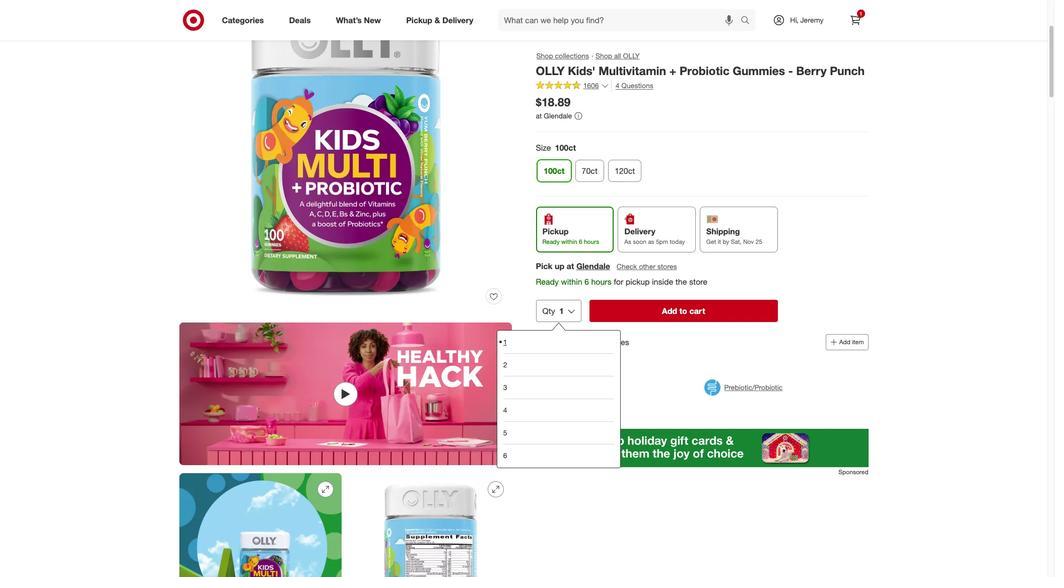 Task type: vqa. For each thing, say whether or not it's contained in the screenshot.
the leftmost AMBER
no



Task type: describe. For each thing, give the bounding box(es) containing it.
olly kids' multivitamin + probiotic gummies - berry punch, 3 of 14 image
[[179, 474, 342, 577]]

qty
[[543, 306, 556, 316]]

2 link
[[504, 354, 614, 376]]

add for add to cart
[[662, 306, 678, 316]]

group containing size
[[535, 142, 869, 186]]

6 link
[[504, 444, 614, 467]]

70ct link
[[575, 160, 604, 182]]

search
[[737, 16, 761, 26]]

what's new link
[[328, 9, 394, 31]]

pickup ready within 6 hours
[[543, 226, 600, 246]]

to
[[680, 306, 688, 316]]

as
[[649, 238, 655, 246]]

ready within 6 hours for pickup inside the store
[[536, 277, 708, 287]]

shop collections
[[537, 51, 589, 60]]

new
[[364, 15, 381, 25]]

registries
[[596, 337, 630, 347]]

eligible for registries
[[556, 337, 630, 347]]

shipping get it by sat, nov 25
[[707, 226, 763, 246]]

get
[[707, 238, 717, 246]]

0 vertical spatial 100ct
[[555, 143, 576, 153]]

shop all olly
[[596, 51, 640, 60]]

pick
[[536, 261, 553, 271]]

pickup & delivery
[[407, 15, 474, 25]]

inside
[[653, 277, 674, 287]]

the
[[676, 277, 688, 287]]

check other stores
[[617, 262, 677, 271]]

check other stores button
[[617, 261, 678, 272]]

at glendale
[[536, 112, 572, 120]]

pickup
[[626, 277, 650, 287]]

0 horizontal spatial delivery
[[443, 15, 474, 25]]

120ct
[[615, 166, 635, 176]]

soon
[[633, 238, 647, 246]]

berry
[[797, 64, 827, 78]]

item
[[853, 338, 865, 346]]

add item button
[[826, 334, 869, 350]]

hi, jeremy
[[791, 16, 824, 24]]

stores
[[658, 262, 677, 271]]

100ct inside "link"
[[544, 166, 565, 176]]

5 link
[[504, 422, 614, 444]]

0 horizontal spatial for
[[585, 337, 594, 347]]

3
[[504, 383, 507, 392]]

cart
[[690, 306, 706, 316]]

add item
[[840, 338, 865, 346]]

0 vertical spatial 1 link
[[845, 9, 867, 31]]

pickup for ready
[[543, 226, 569, 237]]

shipping
[[707, 226, 741, 237]]

shop for shop collections
[[537, 51, 554, 60]]

up
[[555, 261, 565, 271]]

nov
[[744, 238, 754, 246]]

120ct link
[[608, 160, 642, 182]]

categories
[[222, 15, 264, 25]]

1 for 1
[[860, 11, 863, 17]]

olly kids' multivitamin + probiotic gummies - berry punch, 4 of 14 image
[[350, 474, 512, 577]]

pick up at glendale
[[536, 261, 611, 271]]

+
[[670, 64, 677, 78]]

3 link
[[504, 376, 614, 399]]

it
[[718, 238, 722, 246]]

4 link
[[504, 399, 614, 422]]

-
[[789, 64, 794, 78]]

prebiotic/probiotic
[[725, 383, 783, 392]]

prebiotic/probiotic button
[[705, 377, 783, 399]]

1 horizontal spatial glendale
[[577, 261, 611, 271]]

1 horizontal spatial 1
[[560, 306, 564, 316]]

0 vertical spatial for
[[614, 277, 624, 287]]

25
[[756, 238, 763, 246]]

deals link
[[281, 9, 324, 31]]

5
[[504, 429, 507, 437]]

search button
[[737, 9, 761, 33]]

hours inside pickup ready within 6 hours
[[584, 238, 600, 246]]

categories link
[[214, 9, 277, 31]]

0 horizontal spatial at
[[536, 112, 542, 120]]

1 vertical spatial 1 link
[[504, 331, 614, 354]]

gummies
[[733, 64, 786, 78]]

1 vertical spatial within
[[561, 277, 583, 287]]

0 horizontal spatial 4
[[504, 406, 507, 415]]

olly kids' multivitamin + probiotic gummies - berry punch, 2 of 14, play video image
[[179, 323, 512, 466]]

0 horizontal spatial olly
[[536, 64, 565, 78]]



Task type: locate. For each thing, give the bounding box(es) containing it.
what's
[[336, 15, 362, 25]]

olly kids' multivitamin + probiotic gummies - berry punch, 1 of 14 image
[[179, 0, 512, 315]]

1 link right jeremy
[[845, 9, 867, 31]]

2 horizontal spatial 6
[[585, 277, 589, 287]]

add inside 'button'
[[662, 306, 678, 316]]

by
[[723, 238, 730, 246]]

1 horizontal spatial 1 link
[[845, 9, 867, 31]]

2 shop from the left
[[596, 51, 613, 60]]

shop inside button
[[537, 51, 554, 60]]

$18.89
[[536, 95, 571, 109]]

pickup up up
[[543, 226, 569, 237]]

1 horizontal spatial 4
[[616, 81, 620, 90]]

hours
[[584, 238, 600, 246], [592, 277, 612, 287]]

1 vertical spatial delivery
[[625, 226, 656, 237]]

2 vertical spatial 1
[[504, 338, 507, 346]]

delivery up soon
[[625, 226, 656, 237]]

at right up
[[567, 261, 575, 271]]

ready inside pickup ready within 6 hours
[[543, 238, 560, 246]]

questions
[[622, 81, 654, 90]]

1 shop from the left
[[537, 51, 554, 60]]

1 vertical spatial ready
[[536, 277, 559, 287]]

0 vertical spatial 1
[[860, 11, 863, 17]]

0 horizontal spatial 1
[[504, 338, 507, 346]]

add left item
[[840, 338, 851, 346]]

delivery as soon as 5pm today
[[625, 226, 686, 246]]

pickup
[[407, 15, 433, 25], [543, 226, 569, 237]]

add to cart button
[[590, 300, 778, 322]]

100ct link
[[537, 160, 571, 182]]

0 vertical spatial hours
[[584, 238, 600, 246]]

qty 1
[[543, 306, 564, 316]]

ready up pick
[[543, 238, 560, 246]]

hi,
[[791, 16, 799, 24]]

6 down 5
[[504, 451, 507, 460]]

glendale up ready within 6 hours for pickup inside the store at the top right
[[577, 261, 611, 271]]

1 vertical spatial at
[[567, 261, 575, 271]]

1 horizontal spatial olly
[[624, 51, 640, 60]]

1 horizontal spatial pickup
[[543, 226, 569, 237]]

glendale button
[[577, 261, 611, 272]]

shop for shop all olly
[[596, 51, 613, 60]]

eligible
[[556, 337, 582, 347]]

ready down pick
[[536, 277, 559, 287]]

delivery right & on the left of the page
[[443, 15, 474, 25]]

within inside pickup ready within 6 hours
[[562, 238, 578, 246]]

2
[[504, 361, 507, 369]]

shop left all
[[596, 51, 613, 60]]

0 horizontal spatial add
[[662, 306, 678, 316]]

6 down glendale button
[[585, 277, 589, 287]]

0 vertical spatial ready
[[543, 238, 560, 246]]

hours down glendale button
[[592, 277, 612, 287]]

0 vertical spatial olly
[[624, 51, 640, 60]]

deals
[[289, 15, 311, 25]]

for right eligible
[[585, 337, 594, 347]]

6 up pick up at glendale
[[579, 238, 583, 246]]

olly kids' multivitamin + probiotic gummies - berry punch
[[536, 64, 865, 78]]

all
[[615, 51, 622, 60]]

&
[[435, 15, 440, 25]]

pickup inside pickup ready within 6 hours
[[543, 226, 569, 237]]

sponsored
[[839, 468, 869, 476]]

at
[[536, 112, 542, 120], [567, 261, 575, 271]]

1 vertical spatial for
[[585, 337, 594, 347]]

0 horizontal spatial glendale
[[544, 112, 572, 120]]

size 100ct
[[536, 143, 576, 153]]

1 2 3 4 5 6
[[504, 338, 507, 460]]

6 inside pickup ready within 6 hours
[[579, 238, 583, 246]]

today
[[670, 238, 686, 246]]

1606 link
[[536, 80, 609, 92]]

1 vertical spatial add
[[840, 338, 851, 346]]

0 horizontal spatial 1 link
[[504, 331, 614, 354]]

0 vertical spatial pickup
[[407, 15, 433, 25]]

0 horizontal spatial 6
[[504, 451, 507, 460]]

1 right qty
[[560, 306, 564, 316]]

olly right all
[[624, 51, 640, 60]]

multivitamin
[[599, 64, 667, 78]]

1 vertical spatial olly
[[536, 64, 565, 78]]

4 left questions
[[616, 81, 620, 90]]

size
[[536, 143, 551, 153]]

5pm
[[657, 238, 669, 246]]

shop left "collections"
[[537, 51, 554, 60]]

0 vertical spatial 6
[[579, 238, 583, 246]]

check
[[617, 262, 638, 271]]

add to cart
[[662, 306, 706, 316]]

as
[[625, 238, 632, 246]]

1 horizontal spatial add
[[840, 338, 851, 346]]

0 horizontal spatial shop
[[537, 51, 554, 60]]

1 vertical spatial glendale
[[577, 261, 611, 271]]

1 vertical spatial pickup
[[543, 226, 569, 237]]

1 link
[[845, 9, 867, 31], [504, 331, 614, 354]]

add
[[662, 306, 678, 316], [840, 338, 851, 346]]

pickup left & on the left of the page
[[407, 15, 433, 25]]

0 vertical spatial at
[[536, 112, 542, 120]]

0 vertical spatial within
[[562, 238, 578, 246]]

4
[[616, 81, 620, 90], [504, 406, 507, 415]]

probiotic
[[680, 64, 730, 78]]

1 vertical spatial hours
[[592, 277, 612, 287]]

1 horizontal spatial for
[[614, 277, 624, 287]]

1 horizontal spatial at
[[567, 261, 575, 271]]

olly
[[624, 51, 640, 60], [536, 64, 565, 78]]

within down pick up at glendale
[[561, 277, 583, 287]]

pickup for &
[[407, 15, 433, 25]]

what's new
[[336, 15, 381, 25]]

delivery inside delivery as soon as 5pm today
[[625, 226, 656, 237]]

at down $18.89
[[536, 112, 542, 120]]

1 right jeremy
[[860, 11, 863, 17]]

2 horizontal spatial 1
[[860, 11, 863, 17]]

1 horizontal spatial shop
[[596, 51, 613, 60]]

1
[[860, 11, 863, 17], [560, 306, 564, 316], [504, 338, 507, 346]]

add for add item
[[840, 338, 851, 346]]

1 link down qty 1
[[504, 331, 614, 354]]

group
[[535, 142, 869, 186]]

1 horizontal spatial 6
[[579, 238, 583, 246]]

What can we help you find? suggestions appear below search field
[[498, 9, 744, 31]]

punch
[[831, 64, 865, 78]]

1 vertical spatial 4
[[504, 406, 507, 415]]

0 vertical spatial delivery
[[443, 15, 474, 25]]

within up pick up at glendale
[[562, 238, 578, 246]]

4 questions
[[616, 81, 654, 90]]

1 horizontal spatial delivery
[[625, 226, 656, 237]]

olly down shop collections button
[[536, 64, 565, 78]]

sat,
[[731, 238, 742, 246]]

0 vertical spatial 4
[[616, 81, 620, 90]]

collections
[[555, 51, 589, 60]]

within
[[562, 238, 578, 246], [561, 277, 583, 287]]

1 up 2
[[504, 338, 507, 346]]

delivery
[[443, 15, 474, 25], [625, 226, 656, 237]]

4 questions link
[[611, 80, 654, 92]]

store
[[690, 277, 708, 287]]

add inside "button"
[[840, 338, 851, 346]]

pickup & delivery link
[[398, 9, 486, 31]]

100ct right "size"
[[555, 143, 576, 153]]

0 vertical spatial add
[[662, 306, 678, 316]]

2 vertical spatial 6
[[504, 451, 507, 460]]

for down check
[[614, 277, 624, 287]]

hours up glendale button
[[584, 238, 600, 246]]

1 vertical spatial 1
[[560, 306, 564, 316]]

for
[[614, 277, 624, 287], [585, 337, 594, 347]]

1 vertical spatial 6
[[585, 277, 589, 287]]

glendale down $18.89
[[544, 112, 572, 120]]

1 for 1 2 3 4 5 6
[[504, 338, 507, 346]]

add left to
[[662, 306, 678, 316]]

4 inside the 4 questions link
[[616, 81, 620, 90]]

kids'
[[568, 64, 596, 78]]

1606
[[584, 81, 599, 90]]

4 up 5
[[504, 406, 507, 415]]

other
[[639, 262, 656, 271]]

1 vertical spatial 100ct
[[544, 166, 565, 176]]

shop collections button
[[536, 50, 590, 62]]

0 horizontal spatial pickup
[[407, 15, 433, 25]]

0 vertical spatial glendale
[[544, 112, 572, 120]]

jeremy
[[801, 16, 824, 24]]

shop
[[537, 51, 554, 60], [596, 51, 613, 60]]

70ct
[[582, 166, 598, 176]]

6
[[579, 238, 583, 246], [585, 277, 589, 287], [504, 451, 507, 460]]

advertisement region
[[536, 429, 869, 467]]

100ct down size 100ct
[[544, 166, 565, 176]]



